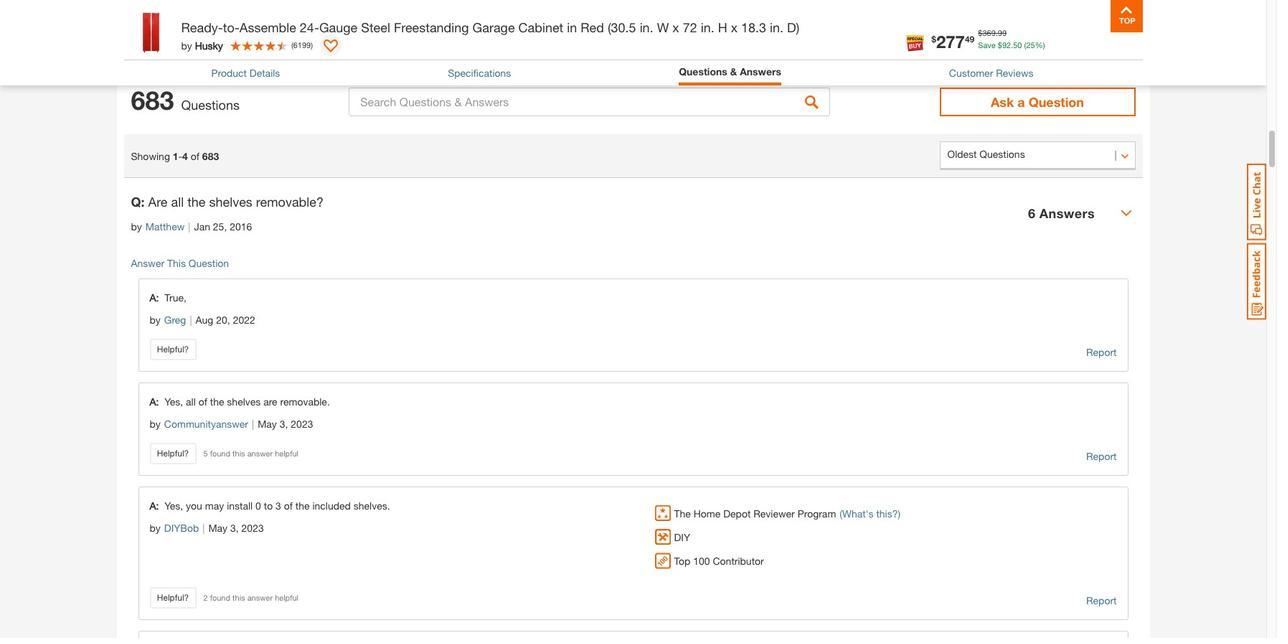 Task type: locate. For each thing, give the bounding box(es) containing it.
2023 down 0
[[242, 522, 264, 534]]

1 horizontal spatial 683
[[202, 150, 219, 162]]

helpful? left "5"
[[157, 448, 189, 459]]

helpful? button left "5"
[[150, 443, 196, 465]]

( inside $ 369 . 99 save $ 92 . 50 ( 25 %)
[[1025, 40, 1027, 49]]

50
[[1014, 40, 1023, 49]]

2 helpful from the top
[[275, 593, 299, 603]]

6 answers
[[1029, 205, 1096, 221]]

0 vertical spatial a:
[[150, 292, 159, 304]]

steel
[[361, 19, 390, 35]]

0 vertical spatial yes,
[[165, 396, 183, 408]]

depot
[[724, 507, 751, 520]]

1 vertical spatial 3,
[[230, 522, 239, 534]]

0 vertical spatial found
[[210, 449, 230, 458]]

3 report from the top
[[1087, 595, 1117, 607]]

0 horizontal spatial &
[[190, 16, 199, 32]]

1 yes, from the top
[[165, 396, 183, 408]]

a: yes, all of the shelves are removable.
[[150, 396, 330, 408]]

answers right the 6
[[1040, 205, 1096, 221]]

1 horizontal spatial all
[[186, 396, 196, 408]]

100
[[694, 555, 710, 567]]

2 horizontal spatial answers
[[1040, 205, 1096, 221]]

$ for 369
[[979, 28, 983, 37]]

found right 2
[[210, 593, 230, 603]]

by
[[181, 39, 192, 51], [131, 221, 142, 233], [150, 314, 161, 326], [150, 418, 161, 430], [150, 522, 161, 534]]

0 horizontal spatial all
[[171, 194, 184, 210]]

1 answer from the top
[[247, 449, 273, 458]]

1 horizontal spatial 3,
[[280, 418, 288, 430]]

may down may
[[208, 522, 228, 534]]

greg
[[164, 314, 186, 326]]

2 vertical spatial report
[[1087, 595, 1117, 607]]

1 report button from the top
[[1087, 345, 1117, 361]]

1 horizontal spatial question
[[1029, 94, 1085, 110]]

display image
[[324, 39, 338, 54]]

found right "5"
[[210, 449, 230, 458]]

1 helpful? from the top
[[157, 344, 189, 355]]

this?)
[[877, 507, 901, 520]]

| left jan
[[188, 221, 191, 233]]

2 vertical spatial helpful?
[[157, 593, 189, 603]]

the right 3
[[296, 500, 310, 512]]

a
[[1018, 94, 1026, 110]]

0 vertical spatial helpful?
[[157, 344, 189, 355]]

ready-
[[181, 19, 223, 35]]

3 helpful? from the top
[[157, 593, 189, 603]]

shelves.
[[354, 500, 390, 512]]

top 100 contributor button
[[655, 553, 764, 570]]

helpful? left 2
[[157, 593, 189, 603]]

$ for 277
[[932, 33, 937, 44]]

2 report button from the top
[[1087, 449, 1117, 465]]

all for of
[[186, 396, 196, 408]]

install
[[227, 500, 253, 512]]

are
[[264, 396, 278, 408]]

answer right 2
[[247, 593, 273, 603]]

1 vertical spatial answer
[[247, 593, 273, 603]]

1 vertical spatial 2023
[[242, 522, 264, 534]]

0 vertical spatial 2023
[[291, 418, 313, 430]]

1 vertical spatial yes,
[[165, 500, 183, 512]]

diy
[[675, 531, 691, 543]]

2 x from the left
[[731, 19, 738, 35]]

answers for questions & answers 675 questions
[[202, 16, 256, 32]]

1 horizontal spatial &
[[731, 65, 738, 78]]

by for are all the shelves removable?
[[131, 221, 142, 233]]

0 vertical spatial the
[[188, 194, 206, 210]]

0 horizontal spatial 2023
[[242, 522, 264, 534]]

1 horizontal spatial answers
[[740, 65, 782, 78]]

1 in. from the left
[[640, 19, 654, 35]]

0 horizontal spatial answers
[[202, 16, 256, 32]]

by down q:
[[131, 221, 142, 233]]

2 ( from the left
[[291, 40, 293, 49]]

1 vertical spatial this
[[233, 593, 245, 603]]

may down are
[[258, 418, 277, 430]]

customer
[[950, 67, 994, 79]]

questions & answers button
[[679, 64, 782, 82], [679, 64, 782, 79]]

by matthew | jan 25, 2016
[[131, 221, 252, 233]]

1 horizontal spatial (
[[1025, 40, 1027, 49]]

2023 down removable.
[[291, 418, 313, 430]]

found for 2
[[210, 593, 230, 603]]

3,
[[280, 418, 288, 430], [230, 522, 239, 534]]

0 vertical spatial may
[[258, 418, 277, 430]]

683 up showing at the top left
[[131, 85, 174, 116]]

by left diybob
[[150, 522, 161, 534]]

in. left d)
[[770, 19, 784, 35]]

72
[[683, 19, 698, 35]]

0 vertical spatial question
[[1029, 94, 1085, 110]]

2 vertical spatial of
[[284, 500, 293, 512]]

this down 'by communityanswer | may 3, 2023'
[[233, 449, 245, 458]]

5
[[204, 449, 208, 458]]

this
[[233, 449, 245, 458], [233, 593, 245, 603]]

the
[[188, 194, 206, 210], [210, 396, 224, 408], [296, 500, 310, 512]]

3 a: from the top
[[150, 500, 159, 512]]

1 vertical spatial report
[[1087, 450, 1117, 463]]

helpful? down greg button
[[157, 344, 189, 355]]

in. left h on the right
[[701, 19, 715, 35]]

3, down removable.
[[280, 418, 288, 430]]

2023
[[291, 418, 313, 430], [242, 522, 264, 534]]

question right a
[[1029, 94, 1085, 110]]

helpful? button down greg button
[[150, 339, 196, 361]]

all
[[171, 194, 184, 210], [186, 396, 196, 408]]

report button
[[1087, 345, 1117, 361], [1087, 449, 1117, 465], [1087, 593, 1117, 609]]

1 this from the top
[[233, 449, 245, 458]]

49
[[966, 33, 975, 44]]

1 horizontal spatial the
[[210, 396, 224, 408]]

0 vertical spatial helpful? button
[[150, 339, 196, 361]]

1 vertical spatial may
[[208, 522, 228, 534]]

2
[[204, 593, 208, 603]]

0 vertical spatial report
[[1087, 346, 1117, 358]]

0 vertical spatial answers
[[202, 16, 256, 32]]

answer this question
[[131, 257, 229, 269]]

2 this from the top
[[233, 593, 245, 603]]

a: yes, you may install 0 to 3 of the included shelves.
[[150, 500, 390, 512]]

question for ask a question
[[1029, 94, 1085, 110]]

0 vertical spatial all
[[171, 194, 184, 210]]

0 vertical spatial answer
[[247, 449, 273, 458]]

of
[[191, 150, 200, 162], [199, 396, 207, 408], [284, 500, 293, 512]]

1 horizontal spatial 2023
[[291, 418, 313, 430]]

0 vertical spatial &
[[190, 16, 199, 32]]

277
[[937, 31, 966, 51]]

2 yes, from the top
[[165, 500, 183, 512]]

0 horizontal spatial $
[[932, 33, 937, 44]]

| down a: yes, all of the shelves are removable.
[[252, 418, 254, 430]]

& inside questions & answers 675 questions
[[190, 16, 199, 32]]

answers down 18.3
[[740, 65, 782, 78]]

| left aug
[[190, 314, 192, 326]]

1 found from the top
[[210, 449, 230, 458]]

helpful? button left 2
[[150, 588, 196, 609]]

answers inside questions & answers 675 questions
[[202, 16, 256, 32]]

x
[[673, 19, 680, 35], [731, 19, 738, 35]]

1 vertical spatial answers
[[740, 65, 782, 78]]

1 vertical spatial all
[[186, 396, 196, 408]]

1 vertical spatial found
[[210, 593, 230, 603]]

0 horizontal spatial question
[[189, 257, 229, 269]]

2 vertical spatial a:
[[150, 500, 159, 512]]

0 horizontal spatial (
[[291, 40, 293, 49]]

$ left 49 on the right
[[932, 33, 937, 44]]

yes, up communityanswer
[[165, 396, 183, 408]]

0 vertical spatial this
[[233, 449, 245, 458]]

answer for 5 found this answer helpful
[[247, 449, 273, 458]]

&
[[190, 16, 199, 32], [731, 65, 738, 78]]

(
[[1025, 40, 1027, 49], [291, 40, 293, 49]]

1 report from the top
[[1087, 346, 1117, 358]]

yes, left you
[[165, 500, 183, 512]]

1 vertical spatial helpful?
[[157, 448, 189, 459]]

1 vertical spatial a:
[[150, 396, 159, 408]]

questions right the 675
[[143, 39, 189, 52]]

4
[[182, 150, 188, 162]]

contributor
[[713, 555, 764, 567]]

0 horizontal spatial in.
[[640, 19, 654, 35]]

1 horizontal spatial may
[[258, 418, 277, 430]]

x right h on the right
[[731, 19, 738, 35]]

of up communityanswer
[[199, 396, 207, 408]]

0 horizontal spatial the
[[188, 194, 206, 210]]

0 horizontal spatial 3,
[[230, 522, 239, 534]]

1 a: from the top
[[150, 292, 159, 304]]

answers for questions & answers
[[740, 65, 782, 78]]

x right w
[[673, 19, 680, 35]]

1 ( from the left
[[1025, 40, 1027, 49]]

2 found from the top
[[210, 593, 230, 603]]

a: for a: yes, all of the shelves are removable.
[[150, 396, 159, 408]]

$ down "99"
[[999, 40, 1003, 49]]

program
[[798, 507, 837, 520]]

of right 4
[[191, 150, 200, 162]]

( 6199 )
[[291, 40, 313, 49]]

product image image
[[127, 7, 174, 54]]

helpful?
[[157, 344, 189, 355], [157, 448, 189, 459], [157, 593, 189, 603]]

1 vertical spatial the
[[210, 396, 224, 408]]

true,
[[165, 292, 187, 304]]

shelves up "2016"
[[209, 194, 253, 210]]

0 horizontal spatial .
[[996, 28, 999, 37]]

report for 2022
[[1087, 346, 1117, 358]]

question inside button
[[1029, 94, 1085, 110]]

3
[[276, 500, 281, 512]]

red
[[581, 19, 604, 35]]

questions down product
[[181, 97, 240, 113]]

shelves up 'by communityanswer | may 3, 2023'
[[227, 396, 261, 408]]

$ right 49 on the right
[[979, 28, 983, 37]]

answers up husky
[[202, 16, 256, 32]]

3 helpful? button from the top
[[150, 588, 196, 609]]

0 horizontal spatial may
[[208, 522, 228, 534]]

2 horizontal spatial the
[[296, 500, 310, 512]]

all right are
[[171, 194, 184, 210]]

all up communityanswer
[[186, 396, 196, 408]]

1 helpful from the top
[[275, 449, 299, 458]]

may for diybob
[[208, 522, 228, 534]]

1 x from the left
[[673, 19, 680, 35]]

the up by matthew | jan 25, 2016
[[188, 194, 206, 210]]

1 vertical spatial 683
[[202, 150, 219, 162]]

by husky
[[181, 39, 223, 51]]

2 vertical spatial answers
[[1040, 205, 1096, 221]]

helpful? button
[[150, 339, 196, 361], [150, 443, 196, 465], [150, 588, 196, 609]]

| for yes, all of the shelves are removable.
[[252, 418, 254, 430]]

live chat image
[[1248, 164, 1267, 241]]

cabinet
[[519, 19, 564, 35]]

|
[[188, 221, 191, 233], [190, 314, 192, 326], [252, 418, 254, 430], [203, 522, 205, 534]]

2 helpful? from the top
[[157, 448, 189, 459]]

answer
[[131, 257, 165, 269]]

questions up the 675
[[124, 16, 186, 32]]

1 vertical spatial .
[[1012, 40, 1014, 49]]

matthew button
[[146, 219, 185, 234]]

question for answer this question
[[189, 257, 229, 269]]

questions
[[124, 16, 186, 32], [143, 39, 189, 52], [679, 65, 728, 78], [181, 97, 240, 113]]

yes, for yes, you may install 0 to 3 of the included shelves.
[[165, 500, 183, 512]]

$ inside $ 277 49
[[932, 33, 937, 44]]

( right 50
[[1025, 40, 1027, 49]]

this right 2
[[233, 593, 245, 603]]

0 vertical spatial 683
[[131, 85, 174, 116]]

& for questions & answers 675 questions
[[190, 16, 199, 32]]

( left )
[[291, 40, 293, 49]]

Search Questions & Answers text field
[[349, 88, 831, 117]]

3 in. from the left
[[770, 19, 784, 35]]

report button for aug 20, 2022
[[1087, 345, 1117, 361]]

answers
[[202, 16, 256, 32], [740, 65, 782, 78], [1040, 205, 1096, 221]]

home
[[694, 507, 721, 520]]

0 vertical spatial 3,
[[280, 418, 288, 430]]

1 horizontal spatial x
[[731, 19, 738, 35]]

in. left w
[[640, 19, 654, 35]]

report
[[1087, 346, 1117, 358], [1087, 450, 1117, 463], [1087, 595, 1117, 607]]

| right diybob
[[203, 522, 205, 534]]

may
[[258, 418, 277, 430], [208, 522, 228, 534]]

2 horizontal spatial in.
[[770, 19, 784, 35]]

answer down 'by communityanswer | may 3, 2023'
[[247, 449, 273, 458]]

2 report from the top
[[1087, 450, 1117, 463]]

0 horizontal spatial x
[[673, 19, 680, 35]]

1 vertical spatial report button
[[1087, 449, 1117, 465]]

1 vertical spatial &
[[731, 65, 738, 78]]

question right this
[[189, 257, 229, 269]]

2 in. from the left
[[701, 19, 715, 35]]

0 vertical spatial report button
[[1087, 345, 1117, 361]]

1 horizontal spatial in.
[[701, 19, 715, 35]]

2 vertical spatial report button
[[1087, 593, 1117, 609]]

0 vertical spatial shelves
[[209, 194, 253, 210]]

assemble
[[240, 19, 296, 35]]

2 vertical spatial helpful? button
[[150, 588, 196, 609]]

1 vertical spatial question
[[189, 257, 229, 269]]

yes,
[[165, 396, 183, 408], [165, 500, 183, 512]]

0 horizontal spatial 683
[[131, 85, 174, 116]]

1 vertical spatial helpful? button
[[150, 443, 196, 465]]

683 right 4
[[202, 150, 219, 162]]

2 helpful? button from the top
[[150, 443, 196, 465]]

of right 3
[[284, 500, 293, 512]]

communityanswer
[[164, 418, 248, 430]]

feedback link image
[[1248, 243, 1267, 320]]

helpful for 5 found this answer helpful
[[275, 449, 299, 458]]

by left greg
[[150, 314, 161, 326]]

3, down install
[[230, 522, 239, 534]]

by left communityanswer
[[150, 418, 161, 430]]

the up communityanswer
[[210, 396, 224, 408]]

1 vertical spatial helpful
[[275, 593, 299, 603]]

2 a: from the top
[[150, 396, 159, 408]]

683
[[131, 85, 174, 116], [202, 150, 219, 162]]

by for yes, all of the shelves are removable.
[[150, 418, 161, 430]]

answer this question link
[[131, 257, 229, 269]]

may for communityanswer
[[258, 418, 277, 430]]

answer
[[247, 449, 273, 458], [247, 593, 273, 603]]

$
[[979, 28, 983, 37], [932, 33, 937, 44], [999, 40, 1003, 49]]

0 vertical spatial helpful
[[275, 449, 299, 458]]

2 answer from the top
[[247, 593, 273, 603]]

92
[[1003, 40, 1012, 49]]

1 horizontal spatial $
[[979, 28, 983, 37]]

to
[[264, 500, 273, 512]]

yes, for yes, all of the shelves are removable.
[[165, 396, 183, 408]]

matthew
[[146, 221, 185, 233]]

(what's
[[840, 507, 874, 520]]

0 vertical spatial .
[[996, 28, 999, 37]]

question
[[1029, 94, 1085, 110], [189, 257, 229, 269]]



Task type: describe. For each thing, give the bounding box(es) containing it.
by for yes, you may install 0 to 3 of the included shelves.
[[150, 522, 161, 534]]

helpful? for 2
[[157, 593, 189, 603]]

0
[[256, 500, 261, 512]]

3 report button from the top
[[1087, 593, 1117, 609]]

helpful? button for 5
[[150, 443, 196, 465]]

garage
[[473, 19, 515, 35]]

answer for 2 found this answer helpful
[[247, 593, 273, 603]]

found for 5
[[210, 449, 230, 458]]

3, for to
[[230, 522, 239, 534]]

| for are all the shelves removable?
[[188, 221, 191, 233]]

the home depot reviewer program (what's this?)
[[675, 507, 901, 520]]

369
[[983, 28, 996, 37]]

report button for may 3, 2023
[[1087, 449, 1117, 465]]

showing 1 - 4 of 683
[[131, 150, 219, 162]]

2022
[[233, 314, 255, 326]]

in
[[567, 19, 577, 35]]

2 found this answer helpful
[[204, 593, 299, 603]]

1 vertical spatial shelves
[[227, 396, 261, 408]]

5 found this answer helpful
[[204, 449, 299, 458]]

w
[[657, 19, 669, 35]]

top
[[675, 555, 691, 567]]

3, for are
[[280, 418, 288, 430]]

1 horizontal spatial .
[[1012, 40, 1014, 49]]

caret image
[[1121, 208, 1133, 219]]

details
[[250, 67, 280, 79]]

communityanswer button
[[164, 417, 248, 432]]

specifications
[[448, 67, 511, 79]]

may
[[205, 500, 224, 512]]

a: for a: true,
[[150, 292, 159, 304]]

husky
[[195, 39, 223, 51]]

this for 2
[[233, 593, 245, 603]]

greg button
[[164, 313, 186, 328]]

6199
[[293, 40, 311, 49]]

jan
[[194, 221, 210, 233]]

1 vertical spatial of
[[199, 396, 207, 408]]

| for yes, you may install 0 to 3 of the included shelves.
[[203, 522, 205, 534]]

diy button
[[655, 529, 691, 546]]

diybob
[[164, 522, 199, 534]]

25,
[[213, 221, 227, 233]]

%)
[[1036, 40, 1046, 49]]

683 questions
[[131, 85, 240, 116]]

customer reviews
[[950, 67, 1034, 79]]

helpful? button for 2
[[150, 588, 196, 609]]

ready-to-assemble 24-gauge steel freestanding garage cabinet in red (30.5 in. w x 72 in. h x 18.3 in. d)
[[181, 19, 800, 35]]

20,
[[216, 314, 230, 326]]

questions down 72
[[679, 65, 728, 78]]

1 helpful? button from the top
[[150, 339, 196, 361]]

reviewer
[[754, 507, 795, 520]]

diybob button
[[164, 521, 199, 537]]

gauge
[[319, 19, 358, 35]]

helpful for 2 found this answer helpful
[[275, 593, 299, 603]]

)
[[311, 40, 313, 49]]

$ 277 49
[[932, 31, 975, 51]]

$ 369 . 99 save $ 92 . 50 ( 25 %)
[[979, 28, 1046, 49]]

product
[[211, 67, 247, 79]]

to-
[[223, 19, 240, 35]]

(30.5
[[608, 19, 637, 35]]

a: for a: yes, you may install 0 to 3 of the included shelves.
[[150, 500, 159, 512]]

aug
[[196, 314, 214, 326]]

top 100 contributor
[[675, 555, 764, 567]]

99
[[999, 28, 1007, 37]]

2016
[[230, 221, 252, 233]]

this
[[167, 257, 186, 269]]

24-
[[300, 19, 319, 35]]

reviews
[[997, 67, 1034, 79]]

the
[[675, 507, 691, 520]]

a: true,
[[150, 292, 187, 304]]

report for 2023
[[1087, 450, 1117, 463]]

2023 for by communityanswer | may 3, 2023
[[291, 418, 313, 430]]

h
[[718, 19, 728, 35]]

top button
[[1111, 0, 1143, 32]]

& for questions & answers
[[731, 65, 738, 78]]

included
[[313, 500, 351, 512]]

-
[[178, 150, 182, 162]]

2 vertical spatial the
[[296, 500, 310, 512]]

showing
[[131, 150, 170, 162]]

0 vertical spatial of
[[191, 150, 200, 162]]

by diybob | may 3, 2023
[[150, 522, 264, 534]]

ask a question button
[[940, 88, 1136, 117]]

2023 for by diybob | may 3, 2023
[[242, 522, 264, 534]]

q: are all the shelves removable?
[[131, 194, 324, 210]]

by for true,
[[150, 314, 161, 326]]

you
[[186, 500, 202, 512]]

by left husky
[[181, 39, 192, 51]]

ask
[[991, 94, 1015, 110]]

freestanding
[[394, 19, 469, 35]]

questions inside '683 questions'
[[181, 97, 240, 113]]

by greg | aug 20, 2022
[[150, 314, 255, 326]]

q:
[[131, 194, 145, 210]]

removable.
[[280, 396, 330, 408]]

product details
[[211, 67, 280, 79]]

2 horizontal spatial $
[[999, 40, 1003, 49]]

1
[[173, 150, 178, 162]]

questions & answers
[[679, 65, 782, 78]]

are
[[148, 194, 168, 210]]

(what's this?) link
[[840, 506, 901, 522]]

d)
[[788, 19, 800, 35]]

ask a question
[[991, 94, 1085, 110]]

| for true,
[[190, 314, 192, 326]]

all for the
[[171, 194, 184, 210]]

this for 5
[[233, 449, 245, 458]]

6
[[1029, 205, 1036, 221]]

helpful? for 5
[[157, 448, 189, 459]]



Task type: vqa. For each thing, say whether or not it's contained in the screenshot.
this related to 5
yes



